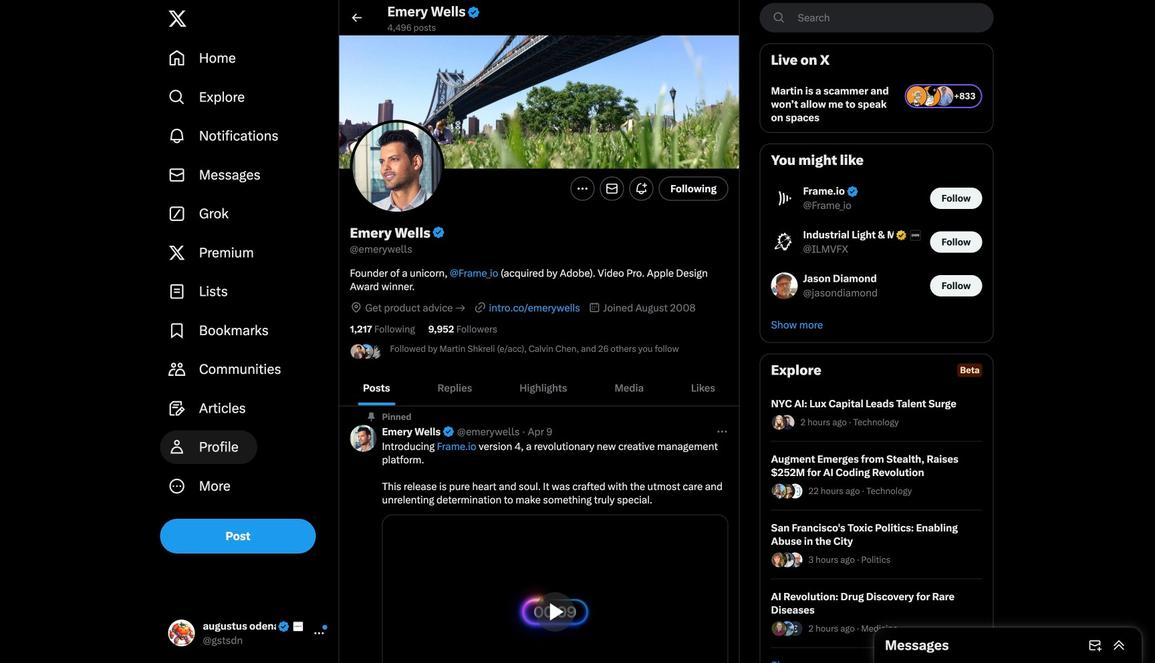 Task type: vqa. For each thing, say whether or not it's contained in the screenshot.
the top Verified account image
yes



Task type: describe. For each thing, give the bounding box(es) containing it.
primary navigation
[[160, 39, 333, 506]]

who to follow section
[[761, 144, 993, 343]]

play this video image
[[535, 593, 575, 633]]

home timeline element
[[339, 0, 739, 664]]

Search query text field
[[790, 4, 993, 32]]

verified account image
[[442, 426, 455, 438]]



Task type: locate. For each thing, give the bounding box(es) containing it.
heading
[[771, 363, 983, 379]]

Search search field
[[760, 3, 994, 32]]

verified account image
[[467, 6, 480, 19], [846, 185, 859, 198], [432, 226, 445, 239], [895, 229, 908, 242], [278, 621, 290, 634]]

undefined unread items image
[[322, 625, 328, 631]]

tab list
[[339, 371, 739, 406]]



